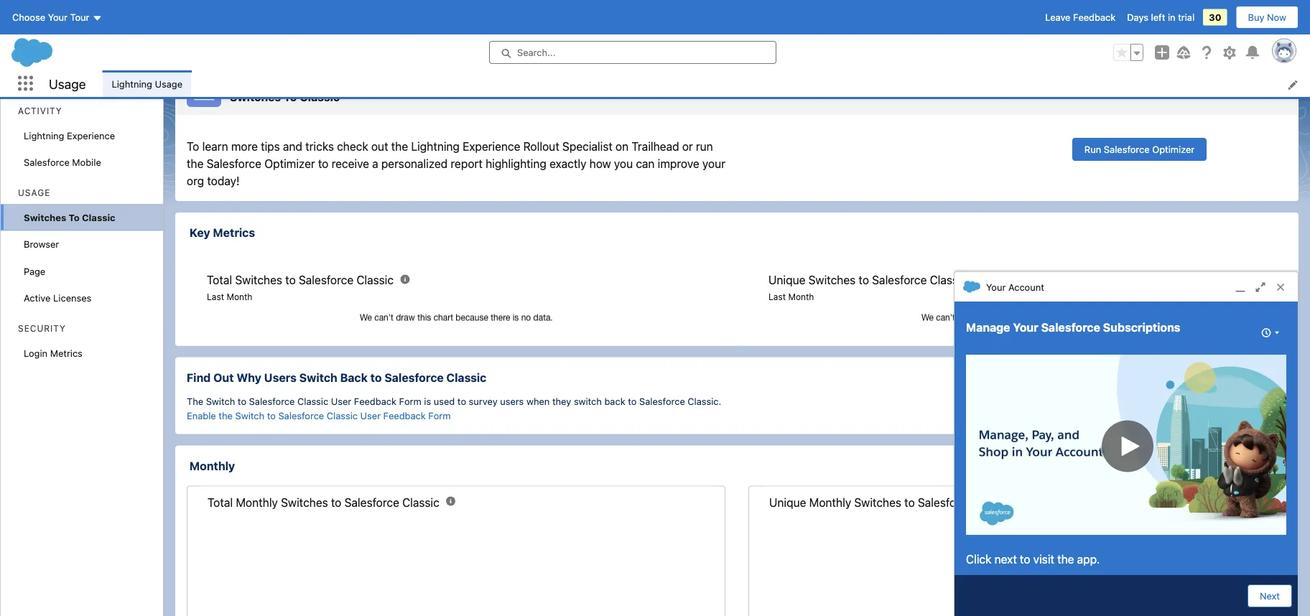 Task type: describe. For each thing, give the bounding box(es) containing it.
is
[[424, 396, 431, 407]]

the up org
[[187, 157, 204, 171]]

last for unique switches to salesforce classic
[[769, 292, 786, 302]]

browser
[[24, 239, 59, 250]]

salesforce inside to learn more tips and tricks check out the lightning experience rollout specialist on trailhead or run the                      salesforce optimizer to receive a personalized report highlighting exactly how you can improve your org today!
[[207, 157, 262, 171]]

your for choose
[[48, 12, 68, 23]]

1 vertical spatial switch
[[206, 396, 235, 407]]

total monthly switches to salesforce classic
[[208, 496, 440, 509]]

lightning usage logo image
[[187, 73, 221, 107]]

on
[[616, 140, 629, 153]]

improve
[[658, 157, 700, 171]]

next
[[995, 553, 1018, 567]]

survey
[[469, 396, 498, 407]]

monthly for unique monthly switches to salesforce classic
[[810, 496, 852, 509]]

enable the switch to salesforce classic user feedback form link
[[187, 410, 451, 421]]

manage your salesforce subscriptions
[[967, 321, 1181, 335]]

learn
[[202, 140, 228, 153]]

month for total
[[227, 292, 253, 302]]

personalized
[[381, 157, 448, 171]]

experience inside to learn more tips and tricks check out the lightning experience rollout specialist on trailhead or run the                      salesforce optimizer to receive a personalized report highlighting exactly how you can improve your org today!
[[463, 140, 521, 153]]

search...
[[517, 47, 556, 58]]

run
[[696, 140, 713, 153]]

your account
[[987, 282, 1045, 292]]

buy now button
[[1237, 6, 1299, 29]]

why
[[237, 371, 262, 384]]

login
[[24, 348, 47, 359]]

click next to visit the app.
[[967, 553, 1101, 567]]

metrics for key metrics
[[213, 226, 255, 240]]

tips
[[261, 140, 280, 153]]

text default image
[[964, 279, 981, 296]]

leave feedback link
[[1046, 12, 1116, 23]]

total switches to salesforce classic
[[207, 273, 394, 287]]

days
[[1128, 12, 1149, 23]]

lightning usage
[[112, 78, 183, 89]]

unique for unique switches to salesforce classic
[[769, 273, 806, 287]]

your account dialog
[[954, 272, 1299, 617]]

unique switches to salesforce classic
[[769, 273, 968, 287]]

usage down salesforce mobile
[[18, 188, 51, 198]]

to learn more tips and tricks check out the lightning experience rollout specialist on trailhead or run the                      salesforce optimizer to receive a personalized report highlighting exactly how you can improve your org today!
[[187, 140, 726, 188]]

key
[[190, 226, 210, 240]]

1 horizontal spatial switches to classic
[[230, 90, 340, 104]]

a
[[372, 157, 378, 171]]

optimizer inside to learn more tips and tricks check out the lightning experience rollout specialist on trailhead or run the                      salesforce optimizer to receive a personalized report highlighting exactly how you can improve your org today!
[[265, 157, 315, 171]]

run
[[1085, 144, 1102, 155]]

1 vertical spatial user
[[360, 410, 381, 421]]

today!
[[207, 174, 240, 188]]

in
[[1169, 12, 1176, 23]]

visit
[[1034, 553, 1055, 567]]

to inside your account dialog
[[1021, 553, 1031, 567]]

lightning usage list
[[103, 70, 1311, 97]]

your
[[703, 157, 726, 171]]

subscriptions
[[1104, 321, 1181, 335]]

active licenses
[[24, 293, 92, 304]]

days left in trial
[[1128, 12, 1195, 23]]

buy now
[[1249, 12, 1287, 23]]

choose
[[12, 12, 45, 23]]

rollout
[[524, 140, 560, 153]]

next
[[1261, 591, 1281, 602]]

mobile
[[72, 157, 101, 168]]

users
[[264, 371, 297, 384]]

you
[[614, 157, 633, 171]]

2 vertical spatial to
[[69, 212, 80, 223]]

lightning usage link
[[103, 70, 191, 97]]

the
[[187, 396, 203, 407]]

2 vertical spatial feedback
[[384, 410, 426, 421]]

usage up activity
[[49, 76, 86, 91]]

licenses
[[53, 293, 92, 304]]

usage inside list
[[155, 78, 183, 89]]

1 vertical spatial form
[[429, 410, 451, 421]]

tour
[[70, 12, 89, 23]]

1 vertical spatial switches to classic
[[24, 212, 115, 223]]

and
[[283, 140, 303, 153]]

2 vertical spatial switch
[[235, 410, 265, 421]]

can
[[636, 157, 655, 171]]

find out why users switch back to salesforce classic
[[187, 371, 487, 384]]

left
[[1152, 12, 1166, 23]]

more
[[231, 140, 258, 153]]

month for unique
[[789, 292, 815, 302]]

how
[[590, 157, 611, 171]]

they
[[553, 396, 572, 407]]

specialist
[[563, 140, 613, 153]]

when
[[527, 396, 550, 407]]

used
[[434, 396, 455, 407]]

the right out
[[391, 140, 408, 153]]

salesforce mobile
[[24, 157, 101, 168]]

highlighting
[[486, 157, 547, 171]]



Task type: vqa. For each thing, say whether or not it's contained in the screenshot.
'Manage' on the right bottom
yes



Task type: locate. For each thing, give the bounding box(es) containing it.
0 horizontal spatial experience
[[67, 130, 115, 141]]

lightning for lightning experience
[[24, 130, 64, 141]]

switches to classic up 'browser'
[[24, 212, 115, 223]]

1 horizontal spatial form
[[429, 410, 451, 421]]

0 horizontal spatial user
[[331, 396, 352, 407]]

2 last month from the left
[[769, 292, 815, 302]]

user down "find out why users switch back to salesforce classic"
[[331, 396, 352, 407]]

user down back
[[360, 410, 381, 421]]

0 horizontal spatial optimizer
[[265, 157, 315, 171]]

last for total switches to salesforce classic
[[207, 292, 224, 302]]

unique monthly switches to salesforce classic
[[770, 496, 1013, 509]]

1 vertical spatial total
[[208, 496, 233, 509]]

the
[[391, 140, 408, 153], [187, 157, 204, 171], [219, 410, 233, 421], [1058, 553, 1075, 567]]

feedback
[[1074, 12, 1116, 23], [354, 396, 397, 407], [384, 410, 426, 421]]

feedback down back
[[354, 396, 397, 407]]

find
[[187, 371, 211, 384]]

switch
[[574, 396, 602, 407]]

your right manage
[[1014, 321, 1039, 335]]

last
[[207, 292, 224, 302], [769, 292, 786, 302]]

experience up highlighting
[[463, 140, 521, 153]]

exactly
[[550, 157, 587, 171]]

login metrics
[[24, 348, 83, 359]]

1 last from the left
[[207, 292, 224, 302]]

1 horizontal spatial monthly
[[236, 496, 278, 509]]

0 vertical spatial optimizer
[[1153, 144, 1195, 155]]

0 horizontal spatial switches to classic
[[24, 212, 115, 223]]

feedback down is
[[384, 410, 426, 421]]

switches to classic
[[230, 90, 340, 104], [24, 212, 115, 223]]

activity
[[18, 106, 62, 116]]

last month for total
[[207, 292, 253, 302]]

1 horizontal spatial lightning
[[112, 78, 152, 89]]

1 horizontal spatial optimizer
[[1153, 144, 1195, 155]]

salesforce inside "link"
[[1105, 144, 1150, 155]]

out
[[214, 371, 234, 384]]

salesforce
[[1105, 144, 1150, 155], [24, 157, 70, 168], [207, 157, 262, 171], [299, 273, 354, 287], [873, 273, 927, 287], [1042, 321, 1101, 335], [385, 371, 444, 384], [249, 396, 295, 407], [640, 396, 685, 407], [278, 410, 324, 421], [345, 496, 400, 509], [918, 496, 973, 509]]

2 horizontal spatial to
[[284, 90, 297, 104]]

total for total monthly switches to salesforce classic
[[208, 496, 233, 509]]

users
[[500, 396, 524, 407]]

run salesforce optimizer link
[[1073, 138, 1208, 161]]

choose your tour button
[[11, 6, 103, 29]]

the inside the switch to salesforce classic user feedback form is used to survey users when they switch back to salesforce classic. enable the switch to salesforce classic user feedback form
[[219, 410, 233, 421]]

back
[[605, 396, 626, 407]]

total
[[207, 273, 232, 287], [208, 496, 233, 509]]

trial
[[1179, 12, 1195, 23]]

salesforce inside your account dialog
[[1042, 321, 1101, 335]]

key metrics
[[190, 226, 255, 240]]

lightning for lightning usage
[[112, 78, 152, 89]]

switches
[[230, 90, 281, 104], [24, 212, 66, 223], [235, 273, 282, 287], [809, 273, 856, 287], [281, 496, 328, 509], [855, 496, 902, 509]]

0 horizontal spatial to
[[69, 212, 80, 223]]

0 horizontal spatial last month
[[207, 292, 253, 302]]

the right enable
[[219, 410, 233, 421]]

security
[[18, 324, 66, 334]]

switch
[[299, 371, 338, 384], [206, 396, 235, 407], [235, 410, 265, 421]]

0 horizontal spatial last
[[207, 292, 224, 302]]

leave feedback
[[1046, 12, 1116, 23]]

month down total switches to salesforce classic
[[227, 292, 253, 302]]

2 horizontal spatial lightning
[[411, 140, 460, 153]]

0 vertical spatial metrics
[[213, 226, 255, 240]]

total for total switches to salesforce classic
[[207, 273, 232, 287]]

feedback right leave
[[1074, 12, 1116, 23]]

1 vertical spatial unique
[[770, 496, 807, 509]]

0 vertical spatial switches to classic
[[230, 90, 340, 104]]

enable
[[187, 410, 216, 421]]

0 horizontal spatial your
[[48, 12, 68, 23]]

check
[[337, 140, 368, 153]]

month down 'unique switches to salesforce classic'
[[789, 292, 815, 302]]

click
[[967, 553, 992, 567]]

switch down 'why'
[[235, 410, 265, 421]]

monthly
[[190, 459, 235, 473], [236, 496, 278, 509], [810, 496, 852, 509]]

0 horizontal spatial form
[[399, 396, 422, 407]]

classic.
[[688, 396, 722, 407]]

your right text default image
[[987, 282, 1006, 292]]

0 vertical spatial your
[[48, 12, 68, 23]]

2 horizontal spatial monthly
[[810, 496, 852, 509]]

trailhead
[[632, 140, 680, 153]]

optimizer
[[1153, 144, 1195, 155], [265, 157, 315, 171]]

leave
[[1046, 12, 1071, 23]]

switch left back
[[299, 371, 338, 384]]

0 vertical spatial form
[[399, 396, 422, 407]]

1 horizontal spatial your
[[987, 282, 1006, 292]]

group
[[1114, 44, 1144, 61]]

to inside to learn more tips and tricks check out the lightning experience rollout specialist on trailhead or run the                      salesforce optimizer to receive a personalized report highlighting exactly how you can improve your org today!
[[187, 140, 199, 153]]

optimizer inside "link"
[[1153, 144, 1195, 155]]

lightning inside 'lightning usage' link
[[112, 78, 152, 89]]

0 vertical spatial feedback
[[1074, 12, 1116, 23]]

2 month from the left
[[789, 292, 815, 302]]

experience up mobile
[[67, 130, 115, 141]]

search... button
[[489, 41, 777, 64]]

account
[[1009, 282, 1045, 292]]

the switch to salesforce classic user feedback form is used to survey users when they switch back to salesforce classic. enable the switch to salesforce classic user feedback form
[[187, 396, 722, 421]]

active
[[24, 293, 51, 304]]

manage
[[967, 321, 1011, 335]]

page
[[24, 266, 45, 277]]

2 horizontal spatial your
[[1014, 321, 1039, 335]]

1 horizontal spatial experience
[[463, 140, 521, 153]]

tricks
[[306, 140, 334, 153]]

0 horizontal spatial lightning
[[24, 130, 64, 141]]

to down salesforce mobile
[[69, 212, 80, 223]]

switches to classic up the and
[[230, 90, 340, 104]]

the inside your account dialog
[[1058, 553, 1075, 567]]

1 vertical spatial to
[[187, 140, 199, 153]]

monthly for total monthly switches to salesforce classic
[[236, 496, 278, 509]]

your for manage
[[1014, 321, 1039, 335]]

your
[[48, 12, 68, 23], [987, 282, 1006, 292], [1014, 321, 1039, 335]]

metrics for login metrics
[[50, 348, 83, 359]]

1 month from the left
[[227, 292, 253, 302]]

last month for unique
[[769, 292, 815, 302]]

to inside to learn more tips and tricks check out the lightning experience rollout specialist on trailhead or run the                      salesforce optimizer to receive a personalized report highlighting exactly how you can improve your org today!
[[318, 157, 329, 171]]

0 horizontal spatial metrics
[[50, 348, 83, 359]]

classic
[[300, 90, 340, 104], [82, 212, 115, 223], [357, 273, 394, 287], [930, 273, 968, 287], [447, 371, 487, 384], [298, 396, 329, 407], [327, 410, 358, 421], [403, 496, 440, 509], [976, 496, 1013, 509]]

the right "visit"
[[1058, 553, 1075, 567]]

app.
[[1078, 553, 1101, 567]]

form down used at the bottom left of page
[[429, 410, 451, 421]]

your left tour
[[48, 12, 68, 23]]

out
[[371, 140, 388, 153]]

last month
[[207, 292, 253, 302], [769, 292, 815, 302]]

now
[[1268, 12, 1287, 23]]

user
[[331, 396, 352, 407], [360, 410, 381, 421]]

lightning experience
[[24, 130, 115, 141]]

switch up enable
[[206, 396, 235, 407]]

your inside 'choose your tour' dropdown button
[[48, 12, 68, 23]]

run salesforce optimizer
[[1085, 144, 1195, 155]]

0 vertical spatial user
[[331, 396, 352, 407]]

metrics
[[213, 226, 255, 240], [50, 348, 83, 359]]

month
[[227, 292, 253, 302], [789, 292, 815, 302]]

1 last month from the left
[[207, 292, 253, 302]]

or
[[683, 140, 693, 153]]

1 vertical spatial metrics
[[50, 348, 83, 359]]

unique for unique monthly switches to salesforce classic
[[770, 496, 807, 509]]

1 horizontal spatial to
[[187, 140, 199, 153]]

form
[[399, 396, 422, 407], [429, 410, 451, 421]]

0 vertical spatial to
[[284, 90, 297, 104]]

1 vertical spatial optimizer
[[265, 157, 315, 171]]

to up the and
[[284, 90, 297, 104]]

0 vertical spatial total
[[207, 273, 232, 287]]

usage left the lightning usage logo
[[155, 78, 183, 89]]

metrics right key
[[213, 226, 255, 240]]

org
[[187, 174, 204, 188]]

back
[[340, 371, 368, 384]]

1 horizontal spatial last
[[769, 292, 786, 302]]

2 last from the left
[[769, 292, 786, 302]]

0 vertical spatial unique
[[769, 273, 806, 287]]

1 horizontal spatial month
[[789, 292, 815, 302]]

lightning inside to learn more tips and tricks check out the lightning experience rollout specialist on trailhead or run the                      salesforce optimizer to receive a personalized report highlighting exactly how you can improve your org today!
[[411, 140, 460, 153]]

buy
[[1249, 12, 1265, 23]]

2 vertical spatial your
[[1014, 321, 1039, 335]]

next button
[[1248, 585, 1293, 608]]

1 vertical spatial feedback
[[354, 396, 397, 407]]

1 horizontal spatial last month
[[769, 292, 815, 302]]

1 horizontal spatial metrics
[[213, 226, 255, 240]]

30
[[1210, 12, 1222, 23]]

0 vertical spatial switch
[[299, 371, 338, 384]]

form left is
[[399, 396, 422, 407]]

metrics right login
[[50, 348, 83, 359]]

0 horizontal spatial monthly
[[190, 459, 235, 473]]

to left learn
[[187, 140, 199, 153]]

1 vertical spatial your
[[987, 282, 1006, 292]]

1 horizontal spatial user
[[360, 410, 381, 421]]

receive
[[332, 157, 369, 171]]

unique
[[769, 273, 806, 287], [770, 496, 807, 509]]

to
[[318, 157, 329, 171], [285, 273, 296, 287], [859, 273, 870, 287], [371, 371, 382, 384], [238, 396, 247, 407], [458, 396, 466, 407], [628, 396, 637, 407], [267, 410, 276, 421], [331, 496, 342, 509], [905, 496, 915, 509], [1021, 553, 1031, 567]]

0 horizontal spatial month
[[227, 292, 253, 302]]

report
[[451, 157, 483, 171]]

choose your tour
[[12, 12, 89, 23]]



